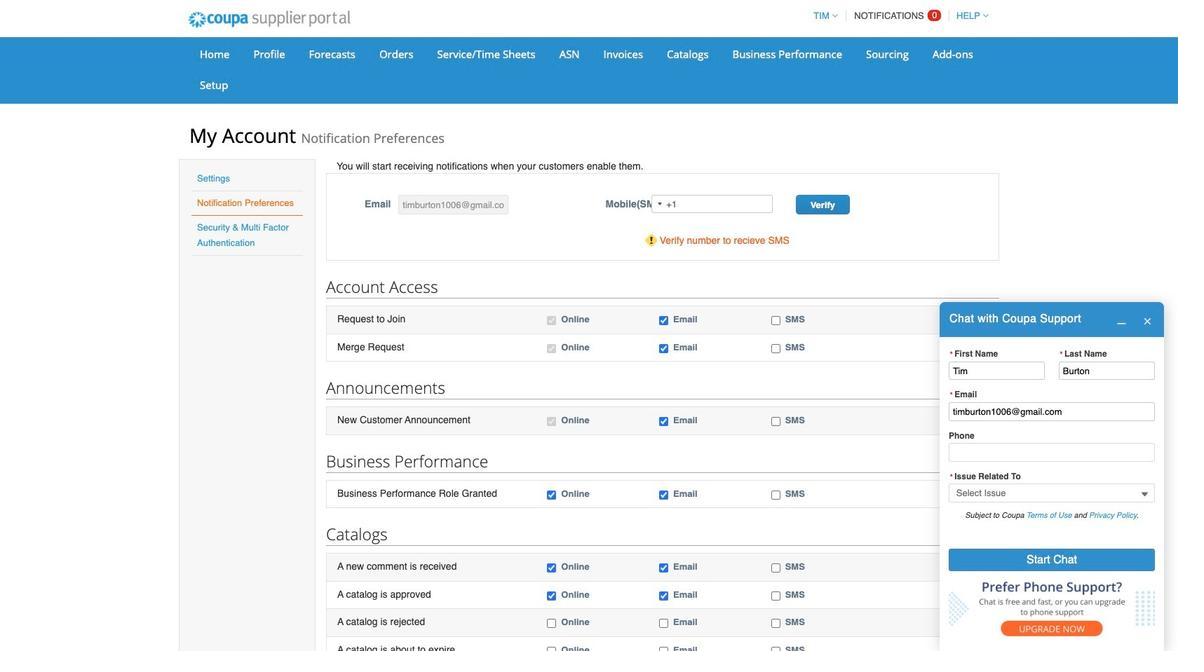 Task type: vqa. For each thing, say whether or not it's contained in the screenshot.
checkbox
yes



Task type: locate. For each thing, give the bounding box(es) containing it.
text default image
[[1117, 315, 1126, 325]]

None button
[[949, 549, 1155, 572]]

None checkbox
[[547, 316, 556, 325], [659, 316, 668, 325], [659, 417, 668, 426], [771, 491, 780, 500], [659, 564, 668, 573], [771, 564, 780, 573], [547, 592, 556, 601], [771, 592, 780, 601], [547, 619, 556, 629], [659, 619, 668, 629], [659, 647, 668, 651], [771, 647, 780, 651], [547, 316, 556, 325], [659, 316, 668, 325], [659, 417, 668, 426], [771, 491, 780, 500], [659, 564, 668, 573], [771, 564, 780, 573], [547, 592, 556, 601], [771, 592, 780, 601], [547, 619, 556, 629], [659, 619, 668, 629], [659, 647, 668, 651], [771, 647, 780, 651]]

None checkbox
[[771, 316, 780, 325], [547, 344, 556, 353], [659, 344, 668, 353], [771, 344, 780, 353], [547, 417, 556, 426], [771, 417, 780, 426], [547, 491, 556, 500], [659, 491, 668, 500], [547, 564, 556, 573], [659, 592, 668, 601], [771, 619, 780, 629], [547, 647, 556, 651], [771, 316, 780, 325], [547, 344, 556, 353], [659, 344, 668, 353], [771, 344, 780, 353], [547, 417, 556, 426], [771, 417, 780, 426], [547, 491, 556, 500], [659, 491, 668, 500], [547, 564, 556, 573], [659, 592, 668, 601], [771, 619, 780, 629], [547, 647, 556, 651]]

text default image
[[1143, 317, 1152, 326]]

None text field
[[399, 195, 509, 215], [949, 362, 1045, 380], [1059, 362, 1155, 380], [949, 403, 1155, 421], [399, 195, 509, 215], [949, 362, 1045, 380], [1059, 362, 1155, 380], [949, 403, 1155, 421]]

navigation
[[807, 2, 989, 29]]

+1 201-555-0123 text field
[[652, 195, 773, 213]]

None telephone field
[[949, 443, 1155, 462]]

dialog
[[940, 302, 1164, 651]]

None field
[[949, 484, 1155, 503]]

coupa supplier portal image
[[179, 2, 359, 37]]



Task type: describe. For each thing, give the bounding box(es) containing it.
Telephone country code field
[[652, 196, 666, 212]]

Select Issue text field
[[949, 484, 1155, 503]]

telephone country code image
[[658, 203, 662, 205]]



